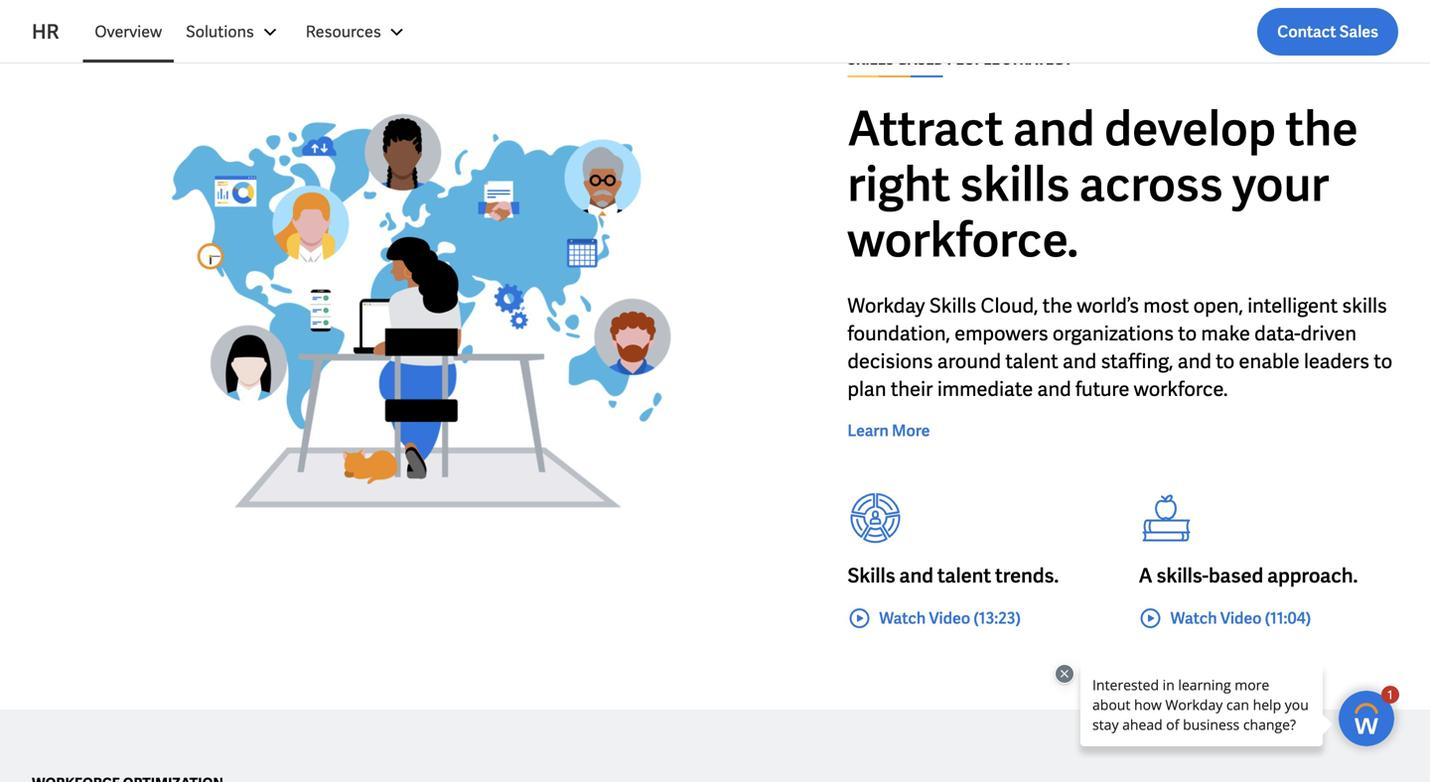 Task type: locate. For each thing, give the bounding box(es) containing it.
the
[[1285, 98, 1358, 160], [1043, 293, 1073, 319]]

skills up watch video (13:23) link
[[847, 563, 895, 589]]

workforce. up "cloud,"
[[847, 209, 1079, 271]]

immediate
[[937, 376, 1033, 402]]

workday
[[847, 293, 925, 319]]

menu containing overview
[[83, 8, 421, 56]]

cloud,
[[981, 293, 1038, 319]]

to right leaders
[[1374, 349, 1392, 374]]

watch
[[879, 608, 926, 629], [1170, 608, 1217, 629]]

video down based
[[1220, 608, 1262, 629]]

and down make
[[1178, 349, 1211, 374]]

workforce. down 'staffing,'
[[1134, 376, 1228, 402]]

0 horizontal spatial skills
[[960, 153, 1070, 215]]

skills-based people strategy
[[847, 51, 1072, 69]]

a skills-based approach.
[[1139, 563, 1358, 589]]

0 horizontal spatial skills
[[847, 563, 895, 589]]

foundation,
[[847, 321, 950, 347]]

sales
[[1339, 21, 1378, 42]]

to down most
[[1178, 321, 1197, 347]]

2 video from the left
[[1220, 608, 1262, 629]]

1 horizontal spatial skills
[[1342, 293, 1387, 319]]

0 horizontal spatial watch
[[879, 608, 926, 629]]

plan
[[847, 376, 886, 402]]

solutions
[[186, 21, 254, 42]]

and inside attract and develop the right skills across your workforce.
[[1013, 98, 1095, 160]]

leaders
[[1304, 349, 1369, 374]]

right
[[847, 153, 950, 215]]

0 vertical spatial talent
[[1005, 349, 1058, 374]]

to down make
[[1216, 349, 1235, 374]]

and down strategy at the right top of page
[[1013, 98, 1095, 160]]

learn more about our skills-based talent optimization solution. image
[[32, 50, 816, 572]]

based
[[1209, 563, 1263, 589]]

skills
[[929, 293, 976, 319], [847, 563, 895, 589]]

hr
[[32, 19, 59, 45]]

menu
[[83, 8, 421, 56]]

around
[[937, 349, 1001, 374]]

workforce.
[[847, 209, 1079, 271], [1134, 376, 1228, 402]]

watch down skills and talent trends. at the bottom of the page
[[879, 608, 926, 629]]

watch inside 'link'
[[1170, 608, 1217, 629]]

the inside attract and develop the right skills across your workforce.
[[1285, 98, 1358, 160]]

watch video (11:04)
[[1170, 608, 1311, 629]]

and
[[1013, 98, 1095, 160], [1063, 349, 1097, 374], [1178, 349, 1211, 374], [1037, 376, 1071, 402], [899, 563, 933, 589]]

talent up watch video (13:23)
[[937, 563, 991, 589]]

based
[[899, 51, 944, 69]]

talent
[[1005, 349, 1058, 374], [937, 563, 991, 589]]

1 watch from the left
[[879, 608, 926, 629]]

workday skills cloud, the world's most open, intelligent skills foundation, empowers organizations to make data-driven decisions around talent and staffing, and to enable leaders to plan their immediate and future workforce.
[[847, 293, 1392, 402]]

their
[[891, 376, 933, 402]]

1 horizontal spatial talent
[[1005, 349, 1058, 374]]

learn
[[847, 421, 889, 441]]

data-
[[1254, 321, 1301, 347]]

talent down empowers
[[1005, 349, 1058, 374]]

skills-
[[1156, 563, 1209, 589]]

2 horizontal spatial to
[[1374, 349, 1392, 374]]

the for cloud,
[[1043, 293, 1073, 319]]

1 vertical spatial workforce.
[[1134, 376, 1228, 402]]

overview
[[95, 21, 162, 42]]

0 horizontal spatial the
[[1043, 293, 1073, 319]]

resources
[[306, 21, 381, 42]]

decisions
[[847, 349, 933, 374]]

0 vertical spatial skills
[[960, 153, 1070, 215]]

1 vertical spatial skills
[[1342, 293, 1387, 319]]

watch video (11:04) link
[[1139, 607, 1311, 631]]

list
[[83, 8, 1398, 56]]

workforce. inside attract and develop the right skills across your workforce.
[[847, 209, 1079, 271]]

video inside 'link'
[[1220, 608, 1262, 629]]

1 horizontal spatial video
[[1220, 608, 1262, 629]]

1 video from the left
[[929, 608, 970, 629]]

skills
[[960, 153, 1070, 215], [1342, 293, 1387, 319]]

0 horizontal spatial video
[[929, 608, 970, 629]]

overview link
[[83, 8, 174, 56]]

and left future
[[1037, 376, 1071, 402]]

0 horizontal spatial talent
[[937, 563, 991, 589]]

list containing overview
[[83, 8, 1398, 56]]

0 horizontal spatial workforce.
[[847, 209, 1079, 271]]

0 vertical spatial skills
[[929, 293, 976, 319]]

video
[[929, 608, 970, 629], [1220, 608, 1262, 629]]

watch down skills-
[[1170, 608, 1217, 629]]

1 vertical spatial the
[[1043, 293, 1073, 319]]

workforce. inside workday skills cloud, the world's most open, intelligent skills foundation, empowers organizations to make data-driven decisions around talent and staffing, and to enable leaders to plan their immediate and future workforce.
[[1134, 376, 1228, 402]]

resources button
[[294, 8, 421, 56]]

intelligent
[[1247, 293, 1338, 319]]

to
[[1178, 321, 1197, 347], [1216, 349, 1235, 374], [1374, 349, 1392, 374]]

watch for skills-
[[1170, 608, 1217, 629]]

watch video (13:23)
[[879, 608, 1021, 629]]

1 horizontal spatial skills
[[929, 293, 976, 319]]

0 vertical spatial the
[[1285, 98, 1358, 160]]

the down contact sales at right
[[1285, 98, 1358, 160]]

empowers
[[954, 321, 1048, 347]]

1 horizontal spatial the
[[1285, 98, 1358, 160]]

1 horizontal spatial workforce.
[[1134, 376, 1228, 402]]

the right "cloud,"
[[1043, 293, 1073, 319]]

staffing,
[[1101, 349, 1173, 374]]

0 vertical spatial workforce.
[[847, 209, 1079, 271]]

contact sales link
[[1257, 8, 1398, 56]]

skills up empowers
[[929, 293, 976, 319]]

video down skills and talent trends. at the bottom of the page
[[929, 608, 970, 629]]

the inside workday skills cloud, the world's most open, intelligent skills foundation, empowers organizations to make data-driven decisions around talent and staffing, and to enable leaders to plan their immediate and future workforce.
[[1043, 293, 1073, 319]]

the for develop
[[1285, 98, 1358, 160]]

1 horizontal spatial watch
[[1170, 608, 1217, 629]]

watch for and
[[879, 608, 926, 629]]

learn more link
[[847, 419, 930, 443]]

2 watch from the left
[[1170, 608, 1217, 629]]

solutions button
[[174, 8, 294, 56]]

(11:04)
[[1265, 608, 1311, 629]]



Task type: vqa. For each thing, say whether or not it's contained in the screenshot.
View at the bottom left of the page
no



Task type: describe. For each thing, give the bounding box(es) containing it.
contact
[[1277, 21, 1336, 42]]

skills inside workday skills cloud, the world's most open, intelligent skills foundation, empowers organizations to make data-driven decisions around talent and staffing, and to enable leaders to plan their immediate and future workforce.
[[929, 293, 976, 319]]

enable
[[1239, 349, 1300, 374]]

open,
[[1193, 293, 1243, 319]]

across
[[1079, 153, 1223, 215]]

skills inside attract and develop the right skills across your workforce.
[[960, 153, 1070, 215]]

trends.
[[995, 563, 1059, 589]]

1 vertical spatial skills
[[847, 563, 895, 589]]

watch video (13:23) link
[[847, 607, 1021, 631]]

and up future
[[1063, 349, 1097, 374]]

most
[[1143, 293, 1189, 319]]

learn more
[[847, 421, 930, 441]]

video for based
[[1220, 608, 1262, 629]]

more
[[892, 421, 930, 441]]

future
[[1075, 376, 1129, 402]]

1 vertical spatial talent
[[937, 563, 991, 589]]

video for talent
[[929, 608, 970, 629]]

skills-
[[847, 51, 899, 69]]

people
[[947, 51, 1000, 69]]

organizations
[[1052, 321, 1174, 347]]

approach.
[[1267, 563, 1358, 589]]

0 horizontal spatial to
[[1178, 321, 1197, 347]]

talent inside workday skills cloud, the world's most open, intelligent skills foundation, empowers organizations to make data-driven decisions around talent and staffing, and to enable leaders to plan their immediate and future workforce.
[[1005, 349, 1058, 374]]

contact sales
[[1277, 21, 1378, 42]]

1 horizontal spatial to
[[1216, 349, 1235, 374]]

driven
[[1301, 321, 1357, 347]]

skills inside workday skills cloud, the world's most open, intelligent skills foundation, empowers organizations to make data-driven decisions around talent and staffing, and to enable leaders to plan their immediate and future workforce.
[[1342, 293, 1387, 319]]

strategy
[[1003, 51, 1072, 69]]

attract
[[847, 98, 1004, 160]]

your
[[1232, 153, 1329, 215]]

a
[[1139, 563, 1153, 589]]

attract and develop the right skills across your workforce.
[[847, 98, 1358, 271]]

make
[[1201, 321, 1250, 347]]

skills and talent trends.
[[847, 563, 1059, 589]]

and up watch video (13:23) link
[[899, 563, 933, 589]]

develop
[[1104, 98, 1276, 160]]

hr link
[[32, 18, 83, 46]]

world's
[[1077, 293, 1139, 319]]

(13:23)
[[973, 608, 1021, 629]]



